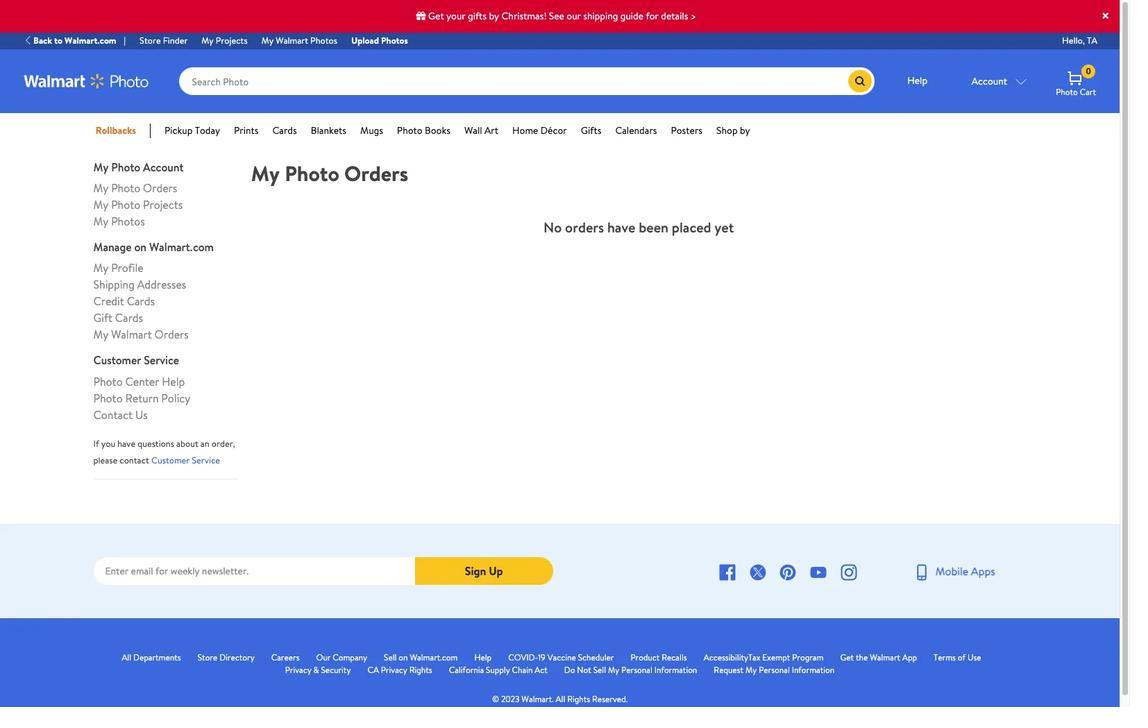 Task type: describe. For each thing, give the bounding box(es) containing it.
Search Photo text field
[[179, 67, 849, 95]]

blankets link
[[311, 124, 347, 138]]

my photo projects link
[[93, 197, 183, 213]]

store finder
[[140, 34, 188, 47]]

1 vertical spatial help link
[[475, 652, 492, 664]]

account inside my photo account my photo orders my photo projects my photos
[[143, 160, 184, 175]]

scheduler
[[578, 652, 614, 664]]

questions
[[138, 437, 174, 450]]

by inside the 'shop by' link
[[740, 124, 750, 137]]

gifts link
[[581, 124, 602, 138]]

request
[[714, 664, 744, 676]]

mobile app image
[[914, 564, 930, 581]]

calendars
[[616, 124, 657, 137]]

blankets
[[311, 124, 347, 137]]

order,
[[212, 437, 235, 450]]

hello, ta
[[1063, 34, 1098, 47]]

directory
[[220, 652, 255, 664]]

covid-19 vaccine scheduler
[[508, 652, 614, 664]]

for
[[646, 9, 659, 23]]

prints link
[[234, 124, 259, 138]]

0 vertical spatial cards
[[273, 124, 297, 137]]

sign
[[465, 564, 486, 579]]

have for questions
[[117, 437, 135, 450]]

product recalls link
[[631, 652, 687, 664]]

2 horizontal spatial photos
[[381, 34, 408, 47]]

2 horizontal spatial help
[[908, 74, 928, 87]]

app
[[903, 652, 917, 664]]

addresses
[[137, 277, 186, 293]]

back arrow image
[[24, 35, 33, 45]]

walmart.com for sell on walmart.com
[[410, 652, 458, 664]]

return
[[125, 391, 159, 406]]

1 vertical spatial cards
[[127, 294, 155, 309]]

information inside 'do not sell my personal information' link
[[655, 664, 697, 676]]

have for been
[[608, 218, 636, 237]]

do
[[564, 664, 575, 676]]

california supply chain act link
[[449, 664, 548, 677]]

our company link
[[316, 652, 367, 664]]

posters
[[671, 124, 703, 137]]

sell on walmart.com link
[[384, 652, 458, 664]]

accessibility
[[704, 652, 749, 664]]

no
[[544, 218, 562, 237]]

customer for customer service
[[151, 454, 190, 466]]

today
[[195, 124, 220, 137]]

0 vertical spatial sell
[[384, 652, 397, 664]]

2 vertical spatial help
[[475, 652, 492, 664]]

walmart.com for back to walmart.com |
[[65, 34, 116, 47]]

tax
[[749, 652, 761, 664]]

california
[[449, 664, 484, 676]]

photo return policy link
[[93, 391, 190, 406]]

get for get your gifts by christmas! see our shipping guide for details >
[[428, 9, 444, 23]]

2 vertical spatial cards
[[115, 311, 143, 326]]

2 vertical spatial walmart
[[870, 652, 901, 664]]

shipping
[[93, 277, 135, 293]]

photo cart
[[1056, 86, 1096, 98]]

do not sell my personal information link
[[564, 664, 697, 677]]

accessibility link
[[704, 652, 749, 664]]

act
[[535, 664, 548, 676]]

terms
[[934, 652, 956, 664]]

mugs link
[[360, 124, 383, 138]]

exempt
[[763, 652, 790, 664]]

pickup
[[165, 124, 193, 137]]

accessibility tax exempt program
[[704, 652, 824, 664]]

2023
[[501, 693, 520, 705]]

get your gifts by christmas! see our shipping guide for details >
[[426, 9, 697, 23]]

ca privacy rights
[[368, 664, 432, 676]]

privacy inside terms of use privacy & security
[[285, 664, 312, 676]]

get the walmart app
[[841, 652, 917, 664]]

all departments link
[[122, 652, 181, 664]]

rollbacks
[[95, 124, 136, 137]]

my inside "link"
[[202, 34, 214, 47]]

0 vertical spatial help link
[[893, 67, 942, 95]]

careers link
[[271, 652, 300, 664]]

home
[[512, 124, 538, 137]]

facebook image
[[719, 564, 736, 581]]

gift
[[93, 311, 112, 326]]

ca privacy rights link
[[368, 664, 432, 677]]

&
[[314, 664, 319, 676]]

christmas!
[[502, 9, 547, 23]]

1 vertical spatial rights
[[567, 693, 590, 705]]

©
[[492, 693, 499, 705]]

gift cards link
[[93, 311, 143, 326]]

credit cards link
[[93, 294, 155, 309]]

no orders have been placed yet
[[544, 218, 734, 237]]

orders
[[565, 218, 604, 237]]

orders inside manage on walmart.com my profile shipping addresses credit cards gift cards my walmart orders
[[155, 327, 189, 343]]

projects inside "link"
[[216, 34, 248, 47]]

wall
[[464, 124, 482, 137]]

store finder link
[[133, 34, 195, 48]]

shop by
[[717, 124, 750, 137]]

of
[[958, 652, 966, 664]]

an
[[201, 437, 210, 450]]

walmart.com for manage on walmart.com my profile shipping addresses credit cards gift cards my walmart orders
[[149, 240, 214, 255]]

careers
[[271, 652, 300, 664]]

upload photos
[[351, 34, 408, 47]]

books
[[425, 124, 451, 137]]

our company
[[316, 652, 367, 664]]

pinterest image
[[780, 564, 797, 581]]



Task type: locate. For each thing, give the bounding box(es) containing it.
mugs
[[360, 124, 383, 137]]

sell down the scheduler
[[593, 664, 606, 676]]

my walmart orders link
[[93, 327, 189, 343]]

wall art link
[[464, 124, 499, 138]]

0 horizontal spatial have
[[117, 437, 135, 450]]

sell on walmart.com
[[384, 652, 458, 664]]

customer for customer service photo center help photo return policy contact us
[[93, 353, 141, 368]]

photo center help link
[[93, 374, 185, 389]]

1 vertical spatial projects
[[143, 197, 183, 213]]

0
[[1086, 66, 1091, 77]]

personal inside 'do not sell my personal information' link
[[622, 664, 653, 676]]

0 horizontal spatial help link
[[475, 652, 492, 664]]

0 horizontal spatial all
[[122, 652, 131, 664]]

customer inside customer service photo center help photo return policy contact us
[[93, 353, 141, 368]]

help link right magnifying glass image
[[893, 67, 942, 95]]

1 horizontal spatial by
[[740, 124, 750, 137]]

by right shop
[[740, 124, 750, 137]]

information down recalls
[[655, 664, 697, 676]]

gift image
[[416, 11, 426, 21]]

1 horizontal spatial photos
[[310, 34, 337, 47]]

youtube image
[[811, 564, 827, 581]]

0 vertical spatial rights
[[409, 664, 432, 676]]

supply
[[486, 664, 510, 676]]

0 horizontal spatial privacy
[[285, 664, 312, 676]]

1 vertical spatial have
[[117, 437, 135, 450]]

my photos link
[[93, 214, 145, 229]]

help inside customer service photo center help photo return policy contact us
[[162, 374, 185, 389]]

hello,
[[1063, 34, 1085, 47]]

walmart.com right to
[[65, 34, 116, 47]]

1 vertical spatial sell
[[593, 664, 606, 676]]

0 vertical spatial projects
[[216, 34, 248, 47]]

1 vertical spatial walmart
[[111, 327, 152, 343]]

recalls
[[662, 652, 687, 664]]

orders up my photo projects link
[[143, 181, 177, 196]]

terms of use link
[[934, 652, 982, 664]]

1 horizontal spatial store
[[198, 652, 218, 664]]

photos
[[310, 34, 337, 47], [381, 34, 408, 47], [111, 214, 145, 229]]

been
[[639, 218, 669, 237]]

reserved.
[[592, 693, 628, 705]]

0 horizontal spatial walmart.com
[[65, 34, 116, 47]]

all left departments
[[122, 652, 131, 664]]

0 vertical spatial help
[[908, 74, 928, 87]]

0 horizontal spatial information
[[655, 664, 697, 676]]

help link left covid- at the left of page
[[475, 652, 492, 664]]

departments
[[133, 652, 181, 664]]

1 horizontal spatial service
[[192, 454, 220, 466]]

photos right the upload
[[381, 34, 408, 47]]

1 horizontal spatial on
[[399, 652, 408, 664]]

magnifying glass image
[[854, 75, 867, 88]]

0 horizontal spatial personal
[[622, 664, 653, 676]]

cards down credit cards link
[[115, 311, 143, 326]]

0 vertical spatial get
[[428, 9, 444, 23]]

0 horizontal spatial store
[[140, 34, 161, 47]]

finder
[[163, 34, 188, 47]]

sign up
[[465, 564, 503, 579]]

help up supply
[[475, 652, 492, 664]]

ta
[[1087, 34, 1098, 47]]

art
[[485, 124, 499, 137]]

1 vertical spatial help
[[162, 374, 185, 389]]

product
[[631, 652, 660, 664]]

my profile link
[[93, 261, 144, 276]]

2 privacy from the left
[[381, 664, 407, 676]]

0 horizontal spatial help
[[162, 374, 185, 389]]

cards down shipping addresses link at the top left of page
[[127, 294, 155, 309]]

service up center
[[144, 353, 179, 368]]

1 horizontal spatial privacy
[[381, 664, 407, 676]]

1 horizontal spatial account
[[972, 74, 1008, 88]]

the
[[856, 652, 868, 664]]

1 horizontal spatial walmart
[[276, 34, 308, 47]]

information down program
[[792, 664, 835, 676]]

photo
[[1056, 86, 1078, 98], [397, 124, 423, 137], [285, 159, 339, 188], [111, 160, 140, 175], [111, 181, 140, 196], [111, 197, 140, 213], [93, 374, 123, 389], [93, 391, 123, 406]]

mobile apps
[[936, 564, 996, 579]]

placed
[[672, 218, 712, 237]]

walmart.com up addresses
[[149, 240, 214, 255]]

0 horizontal spatial customer
[[93, 353, 141, 368]]

service inside customer service photo center help photo return policy contact us
[[144, 353, 179, 368]]

up
[[489, 564, 503, 579]]

© 2023 walmart. all rights reserved.
[[492, 693, 628, 705]]

shipping addresses link
[[93, 277, 186, 293]]

walmart.com inside manage on walmart.com my profile shipping addresses credit cards gift cards my walmart orders
[[149, 240, 214, 255]]

help right magnifying glass image
[[908, 74, 928, 87]]

décor
[[541, 124, 567, 137]]

store directory
[[198, 652, 255, 664]]

1 horizontal spatial personal
[[759, 664, 790, 676]]

photo books
[[397, 124, 451, 137]]

photos left the upload
[[310, 34, 337, 47]]

1 vertical spatial get
[[841, 652, 854, 664]]

information
[[655, 664, 697, 676], [792, 664, 835, 676]]

cards right prints
[[273, 124, 297, 137]]

0 vertical spatial store
[[140, 34, 161, 47]]

help
[[908, 74, 928, 87], [162, 374, 185, 389], [475, 652, 492, 664]]

0 vertical spatial customer
[[93, 353, 141, 368]]

0 vertical spatial account
[[972, 74, 1008, 88]]

all right walmart.
[[556, 693, 565, 705]]

2 horizontal spatial walmart.com
[[410, 652, 458, 664]]

upload photos link
[[344, 34, 415, 48]]

apps
[[972, 564, 996, 579]]

customer
[[93, 353, 141, 368], [151, 454, 190, 466]]

1 horizontal spatial projects
[[216, 34, 248, 47]]

service for customer service photo center help photo return policy contact us
[[144, 353, 179, 368]]

0 vertical spatial service
[[144, 353, 179, 368]]

privacy left the &
[[285, 664, 312, 676]]

get left the
[[841, 652, 854, 664]]

store left finder
[[140, 34, 161, 47]]

orders down mugs link
[[344, 159, 408, 188]]

projects inside my photo account my photo orders my photo projects my photos
[[143, 197, 183, 213]]

rights
[[409, 664, 432, 676], [567, 693, 590, 705]]

0 horizontal spatial get
[[428, 9, 444, 23]]

0 horizontal spatial sell
[[384, 652, 397, 664]]

calendars link
[[616, 124, 657, 138]]

2 horizontal spatial walmart
[[870, 652, 901, 664]]

cards link
[[273, 124, 297, 138]]

account button
[[956, 67, 1042, 95]]

walmart.com
[[65, 34, 116, 47], [149, 240, 214, 255], [410, 652, 458, 664]]

contact
[[120, 454, 149, 466]]

rights down not
[[567, 693, 590, 705]]

have left been at right top
[[608, 218, 636, 237]]

×
[[1101, 3, 1111, 27]]

0 horizontal spatial walmart
[[111, 327, 152, 343]]

19
[[538, 652, 546, 664]]

0 vertical spatial have
[[608, 218, 636, 237]]

customer service
[[151, 454, 220, 466]]

walmart down gift cards link
[[111, 327, 152, 343]]

|
[[124, 34, 126, 47]]

personal
[[622, 664, 653, 676], [759, 664, 790, 676]]

1 personal from the left
[[622, 664, 653, 676]]

prints
[[234, 124, 259, 137]]

my projects
[[202, 34, 248, 47]]

gifts
[[581, 124, 602, 137]]

covid-19 vaccine scheduler link
[[508, 652, 614, 664]]

cart
[[1080, 86, 1096, 98]]

photos down my photo projects link
[[111, 214, 145, 229]]

on for manage
[[134, 240, 147, 255]]

personal down product
[[622, 664, 653, 676]]

sell up ca privacy rights
[[384, 652, 397, 664]]

personal inside request my personal information link
[[759, 664, 790, 676]]

have inside if you have questions about an order, please contact
[[117, 437, 135, 450]]

rollbacks link
[[95, 124, 151, 138]]

1 horizontal spatial customer
[[151, 454, 190, 466]]

contact
[[93, 407, 133, 423]]

1 vertical spatial all
[[556, 693, 565, 705]]

on for sell
[[399, 652, 408, 664]]

walmart
[[276, 34, 308, 47], [111, 327, 152, 343], [870, 652, 901, 664]]

0 horizontal spatial on
[[134, 240, 147, 255]]

0 horizontal spatial by
[[489, 9, 499, 23]]

store for store finder
[[140, 34, 161, 47]]

on inside manage on walmart.com my profile shipping addresses credit cards gift cards my walmart orders
[[134, 240, 147, 255]]

1 vertical spatial store
[[198, 652, 218, 664]]

walmart inside manage on walmart.com my profile shipping addresses credit cards gift cards my walmart orders
[[111, 327, 152, 343]]

instagram image
[[841, 564, 858, 581]]

rights down sell on walmart.com
[[409, 664, 432, 676]]

product recalls
[[631, 652, 687, 664]]

my walmart photos
[[262, 34, 337, 47]]

0 vertical spatial by
[[489, 9, 499, 23]]

mobile apps link
[[914, 564, 996, 581]]

0 horizontal spatial service
[[144, 353, 179, 368]]

1 horizontal spatial sell
[[593, 664, 606, 676]]

customer down questions
[[151, 454, 190, 466]]

1 vertical spatial on
[[399, 652, 408, 664]]

on up ca privacy rights
[[399, 652, 408, 664]]

shop
[[717, 124, 738, 137]]

get for get the walmart app
[[841, 652, 854, 664]]

by
[[489, 9, 499, 23], [740, 124, 750, 137]]

if
[[93, 437, 99, 450]]

chain
[[512, 664, 533, 676]]

all inside all departments link
[[122, 652, 131, 664]]

service down an in the left bottom of the page
[[192, 454, 220, 466]]

by right gifts
[[489, 9, 499, 23]]

1 privacy from the left
[[285, 664, 312, 676]]

my walmart photos link
[[255, 34, 344, 48]]

0 horizontal spatial projects
[[143, 197, 183, 213]]

store for store directory
[[198, 652, 218, 664]]

0 vertical spatial walmart
[[276, 34, 308, 47]]

store left the directory
[[198, 652, 218, 664]]

information inside request my personal information link
[[792, 664, 835, 676]]

account inside dropdown button
[[972, 74, 1008, 88]]

all departments
[[122, 652, 181, 664]]

pickup today
[[165, 124, 220, 137]]

1 vertical spatial walmart.com
[[149, 240, 214, 255]]

1 horizontal spatial all
[[556, 693, 565, 705]]

contact us link
[[93, 407, 148, 423]]

1 horizontal spatial help link
[[893, 67, 942, 95]]

see
[[549, 9, 565, 23]]

0 horizontal spatial account
[[143, 160, 184, 175]]

help up policy at left
[[162, 374, 185, 389]]

1 horizontal spatial rights
[[567, 693, 590, 705]]

1 horizontal spatial get
[[841, 652, 854, 664]]

if you have questions about an order, please contact
[[93, 437, 235, 466]]

1 information from the left
[[655, 664, 697, 676]]

walmart.com up california
[[410, 652, 458, 664]]

1 horizontal spatial have
[[608, 218, 636, 237]]

personal down exempt
[[759, 664, 790, 676]]

privacy right ca
[[381, 664, 407, 676]]

0 vertical spatial on
[[134, 240, 147, 255]]

store directory link
[[198, 652, 255, 664]]

1 horizontal spatial walmart.com
[[149, 240, 214, 255]]

service
[[144, 353, 179, 368], [192, 454, 220, 466]]

orders inside my photo account my photo orders my photo projects my photos
[[143, 181, 177, 196]]

wall art
[[464, 124, 499, 137]]

tax exempt program link
[[749, 652, 824, 664]]

× link
[[1101, 3, 1111, 27]]

1 vertical spatial by
[[740, 124, 750, 137]]

center
[[125, 374, 159, 389]]

projects right finder
[[216, 34, 248, 47]]

walmart right the my projects
[[276, 34, 308, 47]]

sign up button
[[415, 557, 553, 585]]

1 vertical spatial account
[[143, 160, 184, 175]]

cards
[[273, 124, 297, 137], [127, 294, 155, 309], [115, 311, 143, 326]]

get right gift image
[[428, 9, 444, 23]]

walmart right the
[[870, 652, 901, 664]]

projects down my photo orders link
[[143, 197, 183, 213]]

orders down addresses
[[155, 327, 189, 343]]

0 horizontal spatial photos
[[111, 214, 145, 229]]

1 vertical spatial customer
[[151, 454, 190, 466]]

service for customer service
[[192, 454, 220, 466]]

covid-
[[508, 652, 538, 664]]

terms of use privacy & security
[[285, 652, 982, 676]]

get the walmart app link
[[841, 652, 917, 664]]

1 horizontal spatial help
[[475, 652, 492, 664]]

photo books link
[[397, 124, 451, 138]]

2 personal from the left
[[759, 664, 790, 676]]

0 vertical spatial all
[[122, 652, 131, 664]]

profile
[[111, 261, 144, 276]]

0 horizontal spatial rights
[[409, 664, 432, 676]]

ca
[[368, 664, 379, 676]]

gifts
[[468, 9, 487, 23]]

twitter image
[[750, 564, 766, 581]]

1 vertical spatial service
[[192, 454, 220, 466]]

customer service photo center help photo return policy contact us
[[93, 353, 190, 423]]

use
[[968, 652, 982, 664]]

walmart.com inside sell on walmart.com link
[[410, 652, 458, 664]]

on up profile at the left top of the page
[[134, 240, 147, 255]]

2 information from the left
[[792, 664, 835, 676]]

us
[[135, 407, 148, 423]]

2 vertical spatial walmart.com
[[410, 652, 458, 664]]

customer up photo center help link
[[93, 353, 141, 368]]

have right the you
[[117, 437, 135, 450]]

pickup today link
[[165, 124, 220, 138]]

0 vertical spatial walmart.com
[[65, 34, 116, 47]]

photos inside my photo account my photo orders my photo projects my photos
[[111, 214, 145, 229]]

program
[[792, 652, 824, 664]]

1 horizontal spatial information
[[792, 664, 835, 676]]



Task type: vqa. For each thing, say whether or not it's contained in the screenshot.
left By
yes



